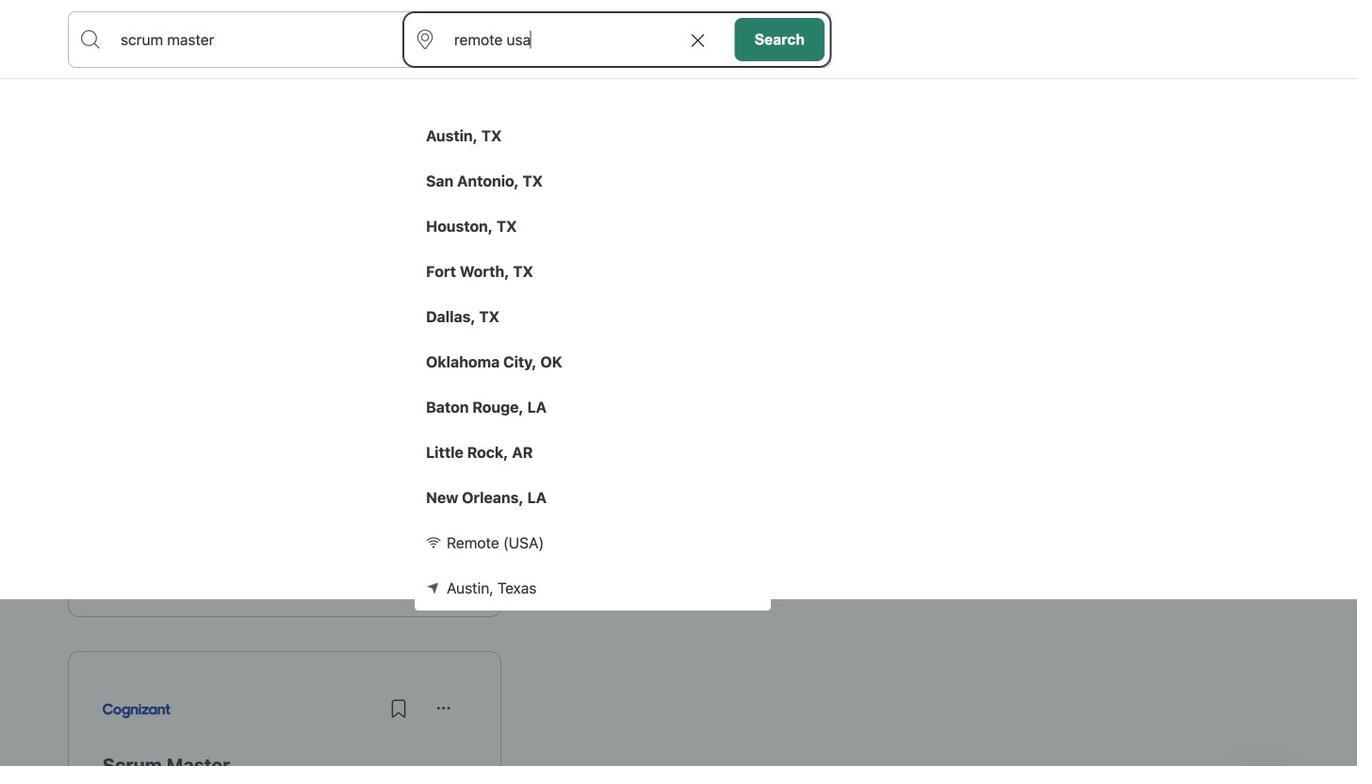 Task type: describe. For each thing, give the bounding box(es) containing it.
scrum master - 1718683 element
[[103, 379, 467, 402]]

9 option from the top
[[415, 475, 771, 520]]

2 option from the top
[[415, 158, 771, 204]]

4 option from the top
[[415, 249, 771, 294]]

2 job card menu element from the top
[[421, 706, 467, 724]]

1 option from the top
[[415, 113, 771, 158]]

scrum master element
[[103, 754, 467, 767]]



Task type: locate. For each thing, give the bounding box(es) containing it.
5 option from the top
[[415, 294, 771, 339]]

7 option from the top
[[415, 385, 771, 430]]

Location search field
[[404, 12, 729, 67]]

list box
[[415, 79, 771, 645]]

8 option from the top
[[415, 430, 771, 475]]

0 vertical spatial job card menu element
[[421, 330, 467, 348]]

6 option from the top
[[415, 339, 771, 385]]

10 option from the top
[[415, 566, 771, 611]]

1 vertical spatial job card menu element
[[421, 706, 467, 724]]

job card menu element
[[421, 330, 467, 348], [421, 706, 467, 724]]

Search job title or keyword search field
[[69, 12, 404, 67]]

save job for later image
[[388, 698, 410, 720]]

option
[[415, 113, 771, 158], [415, 158, 771, 204], [415, 204, 771, 249], [415, 249, 771, 294], [415, 294, 771, 339], [415, 339, 771, 385], [415, 385, 771, 430], [415, 430, 771, 475], [415, 475, 771, 520], [415, 566, 771, 611]]

1 job card menu element from the top
[[421, 330, 467, 348]]

scrum master image
[[103, 686, 170, 732]]

3 option from the top
[[415, 204, 771, 249]]



Task type: vqa. For each thing, say whether or not it's contained in the screenshot.
ZipRecruiter Image
no



